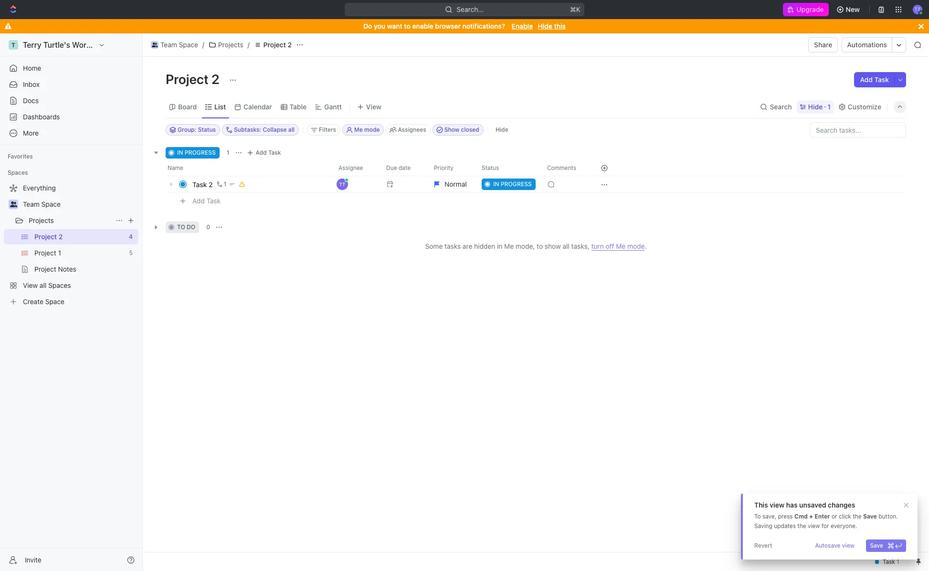 Task type: locate. For each thing, give the bounding box(es) containing it.
1 vertical spatial the
[[798, 523, 807, 530]]

add up name "dropdown button"
[[256, 149, 267, 156]]

1 vertical spatial view
[[808, 523, 821, 530]]

0 vertical spatial project 2 link
[[252, 39, 294, 51]]

0 horizontal spatial me
[[355, 126, 363, 133]]

1 horizontal spatial progress
[[501, 181, 532, 188]]

1 / from the left
[[202, 41, 204, 49]]

1 vertical spatial tt
[[339, 182, 346, 187]]

turn off me mode link
[[592, 242, 645, 251]]

0 vertical spatial projects link
[[206, 39, 246, 51]]

status inside dropdown button
[[482, 164, 499, 172]]

0 vertical spatial team space
[[161, 41, 198, 49]]

spaces inside 'link'
[[48, 281, 71, 290]]

enter
[[815, 513, 831, 520]]

2 vertical spatial view
[[843, 542, 855, 549]]

press
[[779, 513, 793, 520]]

0 vertical spatial save
[[864, 513, 878, 520]]

2 horizontal spatial project 2
[[264, 41, 292, 49]]

view down +
[[808, 523, 821, 530]]

0 vertical spatial to
[[404, 22, 411, 30]]

2 horizontal spatial view
[[843, 542, 855, 549]]

0 vertical spatial add task
[[861, 75, 890, 84]]

1 horizontal spatial team space link
[[149, 39, 201, 51]]

add task up customize
[[861, 75, 890, 84]]

view for view all spaces
[[23, 281, 38, 290]]

1 vertical spatial status
[[482, 164, 499, 172]]

1 vertical spatial add task
[[256, 149, 281, 156]]

1 horizontal spatial view
[[808, 523, 821, 530]]

0 vertical spatial mode
[[365, 126, 380, 133]]

team space
[[161, 41, 198, 49], [23, 200, 61, 208]]

1 horizontal spatial in progress
[[494, 181, 532, 188]]

table
[[290, 102, 307, 111]]

add up customize
[[861, 75, 873, 84]]

group: status
[[178, 126, 216, 133]]

5
[[129, 249, 133, 257]]

2 vertical spatial to
[[537, 242, 543, 250]]

automations
[[848, 41, 888, 49]]

add down task 2
[[193, 197, 205, 205]]

view up me mode
[[366, 102, 382, 111]]

hide button
[[492, 124, 512, 136]]

progress
[[185, 149, 216, 156], [501, 181, 532, 188]]

0 vertical spatial view
[[366, 102, 382, 111]]

1 button
[[215, 180, 228, 189]]

1
[[828, 102, 831, 111], [227, 149, 230, 156], [224, 181, 227, 188], [58, 249, 61, 257]]

2 vertical spatial add task
[[193, 197, 221, 205]]

add task button up name "dropdown button"
[[244, 147, 285, 159]]

home
[[23, 64, 41, 72]]

in up name
[[177, 149, 183, 156]]

do
[[187, 224, 195, 231]]

show closed
[[445, 126, 480, 133]]

0 vertical spatial progress
[[185, 149, 216, 156]]

view inside view button
[[366, 102, 382, 111]]

some tasks are hidden in me mode, to show all tasks, turn off me mode .
[[425, 242, 647, 250]]

spaces
[[8, 169, 28, 176], [48, 281, 71, 290]]

1 vertical spatial project 2
[[166, 71, 223, 87]]

view down everyone.
[[843, 542, 855, 549]]

2 vertical spatial all
[[40, 281, 46, 290]]

the right click
[[853, 513, 862, 520]]

me right off
[[616, 242, 626, 250]]

button.
[[879, 513, 899, 520]]

0 vertical spatial team space link
[[149, 39, 201, 51]]

all right collapse
[[289, 126, 295, 133]]

mode inside dropdown button
[[365, 126, 380, 133]]

1 left customize button
[[828, 102, 831, 111]]

1 vertical spatial view
[[23, 281, 38, 290]]

tree
[[4, 181, 139, 310]]

upgrade link
[[784, 3, 829, 16]]

priority button
[[429, 161, 476, 176]]

in right "hidden"
[[497, 242, 503, 250]]

1 vertical spatial user group image
[[10, 202, 17, 207]]

0 vertical spatial in progress
[[177, 149, 216, 156]]

0 vertical spatial spaces
[[8, 169, 28, 176]]

automations button
[[843, 38, 892, 52]]

save inside the this view has unsaved changes to save, press cmd + enter or click the save button. saving updates the view for everyone.
[[864, 513, 878, 520]]

save left button. at the bottom of page
[[864, 513, 878, 520]]

0 horizontal spatial status
[[198, 126, 216, 133]]

/
[[202, 41, 204, 49], [248, 41, 250, 49]]

status right the group:
[[198, 126, 216, 133]]

2 inside sidebar navigation
[[59, 233, 63, 241]]

create space
[[23, 298, 65, 306]]

to left do
[[177, 224, 185, 231]]

add task button down task 2
[[188, 195, 225, 207]]

view up save,
[[770, 501, 785, 509]]

view inside autosave view button
[[843, 542, 855, 549]]

1 horizontal spatial tt button
[[911, 2, 926, 17]]

status button
[[476, 161, 542, 176]]

in progress inside dropdown button
[[494, 181, 532, 188]]

date
[[399, 164, 411, 172]]

1 horizontal spatial /
[[248, 41, 250, 49]]

0 vertical spatial all
[[289, 126, 295, 133]]

⌘k
[[571, 5, 581, 13]]

user group image
[[152, 43, 158, 47], [10, 202, 17, 207]]

2 vertical spatial add
[[193, 197, 205, 205]]

add task down task 2
[[193, 197, 221, 205]]

add task button up customize
[[855, 72, 895, 87]]

in down status dropdown button
[[494, 181, 499, 188]]

1 up name "dropdown button"
[[227, 149, 230, 156]]

1 inside sidebar navigation
[[58, 249, 61, 257]]

mode down view dropdown button
[[365, 126, 380, 133]]

0 horizontal spatial /
[[202, 41, 204, 49]]

filters
[[319, 126, 336, 133]]

0 vertical spatial hide
[[538, 22, 553, 30]]

to left 'show'
[[537, 242, 543, 250]]

0 horizontal spatial hide
[[496, 126, 509, 133]]

me inside dropdown button
[[355, 126, 363, 133]]

view up create
[[23, 281, 38, 290]]

create space link
[[4, 294, 137, 310]]

mode,
[[516, 242, 535, 250]]

save inside button
[[871, 542, 884, 549]]

new
[[846, 5, 860, 13]]

1 vertical spatial project 2 link
[[34, 229, 125, 245]]

0 vertical spatial space
[[179, 41, 198, 49]]

1 horizontal spatial projects link
[[206, 39, 246, 51]]

0 vertical spatial in
[[177, 149, 183, 156]]

2 vertical spatial in
[[497, 242, 503, 250]]

1 up 'project notes'
[[58, 249, 61, 257]]

0 horizontal spatial add task
[[193, 197, 221, 205]]

task down 1 button
[[207, 197, 221, 205]]

spaces down 'project notes'
[[48, 281, 71, 290]]

0 horizontal spatial team space link
[[23, 197, 137, 212]]

all right 'show'
[[563, 242, 570, 250]]

hide left this
[[538, 22, 553, 30]]

to right want
[[404, 22, 411, 30]]

show
[[545, 242, 561, 250]]

0 horizontal spatial project 2 link
[[34, 229, 125, 245]]

mode
[[365, 126, 380, 133], [628, 242, 645, 250]]

1 vertical spatial projects link
[[29, 213, 112, 228]]

in inside dropdown button
[[494, 181, 499, 188]]

do you want to enable browser notifications? enable hide this
[[364, 22, 566, 30]]

favorites
[[8, 153, 33, 160]]

project 2 inside tree
[[34, 233, 63, 241]]

0 horizontal spatial all
[[40, 281, 46, 290]]

hide inside button
[[496, 126, 509, 133]]

list
[[215, 102, 226, 111]]

search...
[[457, 5, 484, 13]]

show closed button
[[433, 124, 484, 136]]

1 right task 2
[[224, 181, 227, 188]]

1 horizontal spatial user group image
[[152, 43, 158, 47]]

0 horizontal spatial add task button
[[188, 195, 225, 207]]

project
[[264, 41, 286, 49], [166, 71, 209, 87], [34, 233, 57, 241], [34, 249, 56, 257], [34, 265, 56, 273]]

add task down subtasks: collapse all
[[256, 149, 281, 156]]

tree containing everything
[[4, 181, 139, 310]]

1 horizontal spatial projects
[[218, 41, 244, 49]]

task
[[875, 75, 890, 84], [268, 149, 281, 156], [193, 180, 207, 188], [207, 197, 221, 205]]

team inside sidebar navigation
[[23, 200, 40, 208]]

collapse
[[263, 126, 287, 133]]

progress down group: status
[[185, 149, 216, 156]]

view
[[366, 102, 382, 111], [23, 281, 38, 290]]

0 horizontal spatial team space
[[23, 200, 61, 208]]

comments
[[548, 164, 577, 172]]

docs
[[23, 97, 39, 105]]

assignees
[[398, 126, 427, 133]]

the
[[853, 513, 862, 520], [798, 523, 807, 530]]

4
[[129, 233, 133, 240]]

show
[[445, 126, 460, 133]]

the down cmd
[[798, 523, 807, 530]]

hide 1
[[809, 102, 831, 111]]

you
[[374, 22, 386, 30]]

1 horizontal spatial team
[[161, 41, 177, 49]]

1 horizontal spatial view
[[366, 102, 382, 111]]

me down view button
[[355, 126, 363, 133]]

1 horizontal spatial add task button
[[244, 147, 285, 159]]

turn
[[592, 242, 604, 250]]

hide right search
[[809, 102, 823, 111]]

all up create space
[[40, 281, 46, 290]]

view
[[770, 501, 785, 509], [808, 523, 821, 530], [843, 542, 855, 549]]

0 vertical spatial projects
[[218, 41, 244, 49]]

gantt
[[324, 102, 342, 111]]

name button
[[166, 161, 333, 176]]

team
[[161, 41, 177, 49], [23, 200, 40, 208]]

to
[[755, 513, 761, 520]]

terry turtle's workspace, , element
[[9, 40, 18, 50]]

1 vertical spatial tt button
[[333, 176, 381, 193]]

me left mode,
[[505, 242, 514, 250]]

1 horizontal spatial add
[[256, 149, 267, 156]]

0 horizontal spatial projects
[[29, 216, 54, 225]]

filters button
[[307, 124, 341, 136]]

hide right closed
[[496, 126, 509, 133]]

1 vertical spatial projects
[[29, 216, 54, 225]]

1 horizontal spatial status
[[482, 164, 499, 172]]

0 horizontal spatial team
[[23, 200, 40, 208]]

task down collapse
[[268, 149, 281, 156]]

1 vertical spatial in progress
[[494, 181, 532, 188]]

in progress down group: status
[[177, 149, 216, 156]]

1 vertical spatial spaces
[[48, 281, 71, 290]]

all inside view all spaces 'link'
[[40, 281, 46, 290]]

1 vertical spatial save
[[871, 542, 884, 549]]

0 vertical spatial view
[[770, 501, 785, 509]]

for
[[822, 523, 830, 530]]

0 horizontal spatial mode
[[365, 126, 380, 133]]

1 horizontal spatial project 2
[[166, 71, 223, 87]]

status up in progress dropdown button
[[482, 164, 499, 172]]

mode right off
[[628, 242, 645, 250]]

team space link
[[149, 39, 201, 51], [23, 197, 137, 212]]

1 horizontal spatial mode
[[628, 242, 645, 250]]

me
[[355, 126, 363, 133], [505, 242, 514, 250], [616, 242, 626, 250]]

to
[[404, 22, 411, 30], [177, 224, 185, 231], [537, 242, 543, 250]]

all
[[289, 126, 295, 133], [563, 242, 570, 250], [40, 281, 46, 290]]

tree inside sidebar navigation
[[4, 181, 139, 310]]

project 2 link
[[252, 39, 294, 51], [34, 229, 125, 245]]

upgrade
[[797, 5, 824, 13]]

1 vertical spatial in
[[494, 181, 499, 188]]

2 horizontal spatial add task button
[[855, 72, 895, 87]]

view inside view all spaces 'link'
[[23, 281, 38, 290]]

0 horizontal spatial project 2
[[34, 233, 63, 241]]

team space inside sidebar navigation
[[23, 200, 61, 208]]

progress down status dropdown button
[[501, 181, 532, 188]]

1 vertical spatial all
[[563, 242, 570, 250]]

0 vertical spatial the
[[853, 513, 862, 520]]

spaces down favorites 'button'
[[8, 169, 28, 176]]

1 vertical spatial mode
[[628, 242, 645, 250]]

due date
[[387, 164, 411, 172]]

favorites button
[[4, 151, 37, 162]]

in progress down status dropdown button
[[494, 181, 532, 188]]

save down button. at the bottom of page
[[871, 542, 884, 549]]



Task type: vqa. For each thing, say whether or not it's contained in the screenshot.
in to the top
yes



Task type: describe. For each thing, give the bounding box(es) containing it.
2 vertical spatial space
[[45, 298, 65, 306]]

everything
[[23, 184, 56, 192]]

0 vertical spatial project 2
[[264, 41, 292, 49]]

0 vertical spatial user group image
[[152, 43, 158, 47]]

enable
[[413, 22, 434, 30]]

board link
[[176, 100, 197, 113]]

create
[[23, 298, 43, 306]]

inbox
[[23, 80, 40, 88]]

calendar link
[[242, 100, 272, 113]]

1 vertical spatial add task button
[[244, 147, 285, 159]]

customize button
[[836, 100, 885, 113]]

revert
[[755, 542, 773, 549]]

1 vertical spatial team space link
[[23, 197, 137, 212]]

0
[[206, 224, 210, 231]]

save,
[[763, 513, 777, 520]]

board
[[178, 102, 197, 111]]

Search tasks... text field
[[811, 123, 906, 137]]

project notes link
[[34, 262, 137, 277]]

0 vertical spatial status
[[198, 126, 216, 133]]

do
[[364, 22, 372, 30]]

0 horizontal spatial in progress
[[177, 149, 216, 156]]

due date button
[[381, 161, 429, 176]]

1 vertical spatial to
[[177, 224, 185, 231]]

terry
[[23, 41, 41, 49]]

1 horizontal spatial team space
[[161, 41, 198, 49]]

comments button
[[542, 161, 590, 176]]

turtle's
[[43, 41, 70, 49]]

1 vertical spatial space
[[41, 200, 61, 208]]

0 horizontal spatial add
[[193, 197, 205, 205]]

sidebar navigation
[[0, 33, 145, 571]]

tasks
[[445, 242, 461, 250]]

revert button
[[751, 540, 777, 552]]

project 1 link
[[34, 246, 125, 261]]

subtasks: collapse all
[[234, 126, 295, 133]]

hide for hide
[[496, 126, 509, 133]]

view button
[[354, 96, 385, 118]]

new button
[[833, 2, 866, 17]]

some
[[425, 242, 443, 250]]

task up customize
[[875, 75, 890, 84]]

2 horizontal spatial add task
[[861, 75, 890, 84]]

project notes
[[34, 265, 76, 273]]

hide for hide 1
[[809, 102, 823, 111]]

group:
[[178, 126, 197, 133]]

project inside project notes link
[[34, 265, 56, 273]]

0 vertical spatial add
[[861, 75, 873, 84]]

view button
[[354, 100, 385, 113]]

user group image inside sidebar navigation
[[10, 202, 17, 207]]

workspace
[[72, 41, 112, 49]]

1 inside button
[[224, 181, 227, 188]]

1 horizontal spatial add task
[[256, 149, 281, 156]]

this view has unsaved changes to save, press cmd + enter or click the save button. saving updates the view for everyone.
[[755, 501, 899, 530]]

closed
[[461, 126, 480, 133]]

everyone.
[[831, 523, 858, 530]]

project inside "project 1" link
[[34, 249, 56, 257]]

subtasks:
[[234, 126, 261, 133]]

share button
[[809, 37, 839, 53]]

or
[[832, 513, 838, 520]]

0 vertical spatial team
[[161, 41, 177, 49]]

notifications?
[[463, 22, 506, 30]]

this
[[554, 22, 566, 30]]

1 vertical spatial add
[[256, 149, 267, 156]]

table link
[[288, 100, 307, 113]]

more button
[[4, 126, 139, 141]]

name
[[168, 164, 183, 172]]

1 horizontal spatial the
[[853, 513, 862, 520]]

in progress button
[[476, 176, 542, 193]]

dashboards link
[[4, 109, 139, 125]]

2 horizontal spatial me
[[616, 242, 626, 250]]

0 vertical spatial add task button
[[855, 72, 895, 87]]

1 horizontal spatial tt
[[915, 6, 921, 12]]

0 horizontal spatial the
[[798, 523, 807, 530]]

1 horizontal spatial me
[[505, 242, 514, 250]]

save button
[[867, 540, 907, 552]]

due
[[387, 164, 397, 172]]

normal button
[[429, 176, 476, 193]]

progress inside dropdown button
[[501, 181, 532, 188]]

list link
[[213, 100, 226, 113]]

priority
[[434, 164, 454, 172]]

autosave view button
[[812, 540, 859, 552]]

me mode
[[355, 126, 380, 133]]

are
[[463, 242, 473, 250]]

task left 1 button
[[193, 180, 207, 188]]

.
[[645, 242, 647, 250]]

1 horizontal spatial project 2 link
[[252, 39, 294, 51]]

click
[[839, 513, 852, 520]]

2 horizontal spatial to
[[537, 242, 543, 250]]

calendar
[[244, 102, 272, 111]]

cmd
[[795, 513, 808, 520]]

saving
[[755, 523, 773, 530]]

projects inside sidebar navigation
[[29, 216, 54, 225]]

2 vertical spatial add task button
[[188, 195, 225, 207]]

customize
[[848, 102, 882, 111]]

unsaved
[[800, 501, 827, 509]]

view for autosave
[[843, 542, 855, 549]]

project 1
[[34, 249, 61, 257]]

updates
[[775, 523, 796, 530]]

0 horizontal spatial projects link
[[29, 213, 112, 228]]

0 vertical spatial tt button
[[911, 2, 926, 17]]

t
[[11, 41, 15, 48]]

browser
[[435, 22, 461, 30]]

has
[[787, 501, 798, 509]]

view for view
[[366, 102, 382, 111]]

0 horizontal spatial spaces
[[8, 169, 28, 176]]

assignee button
[[333, 161, 381, 176]]

2 horizontal spatial all
[[563, 242, 570, 250]]

0 horizontal spatial progress
[[185, 149, 216, 156]]

1 horizontal spatial to
[[404, 22, 411, 30]]

view for this
[[770, 501, 785, 509]]

0 horizontal spatial tt
[[339, 182, 346, 187]]

2 / from the left
[[248, 41, 250, 49]]

gantt link
[[323, 100, 342, 113]]

enable
[[512, 22, 533, 30]]

0 horizontal spatial tt button
[[333, 176, 381, 193]]

autosave
[[816, 542, 841, 549]]

to do
[[177, 224, 195, 231]]

assignees button
[[386, 124, 431, 136]]

1 horizontal spatial all
[[289, 126, 295, 133]]

everything link
[[4, 181, 137, 196]]

invite
[[25, 556, 41, 564]]

search button
[[758, 100, 795, 113]]

share
[[815, 41, 833, 49]]

terry turtle's workspace
[[23, 41, 112, 49]]



